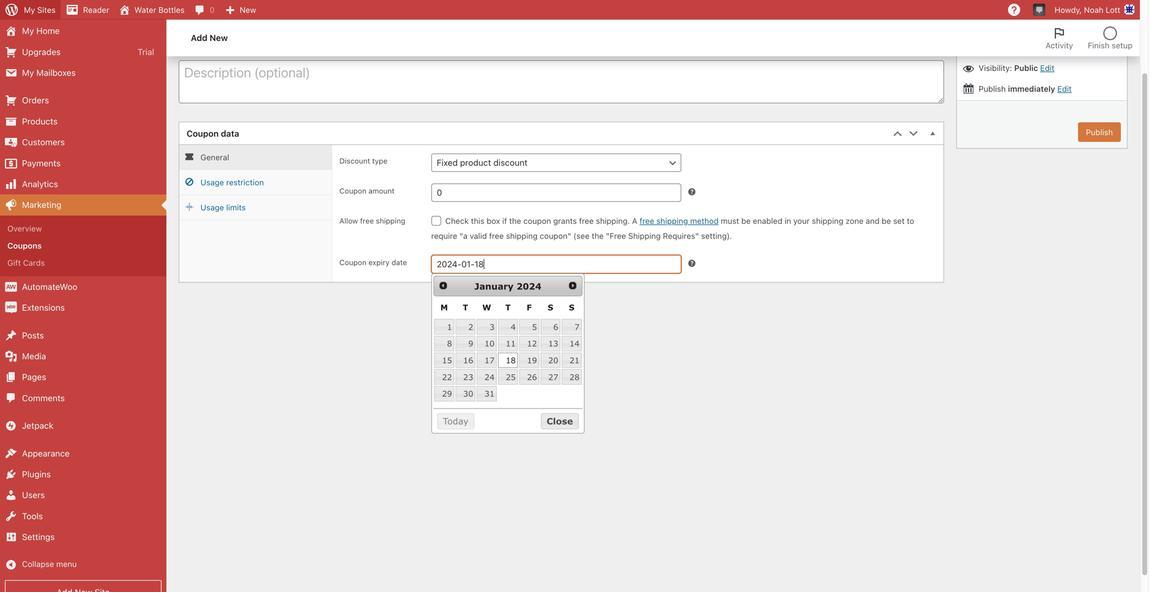 Task type: vqa. For each thing, say whether or not it's contained in the screenshot.


Task type: locate. For each thing, give the bounding box(es) containing it.
set
[[893, 216, 905, 226]]

tab list
[[1038, 20, 1140, 56]]

0 vertical spatial new
[[240, 5, 256, 14]]

30 link
[[456, 386, 476, 402]]

shipping
[[628, 231, 661, 241]]

0 vertical spatial usage
[[200, 178, 224, 187]]

coupon expiry date
[[340, 258, 407, 267]]

usage left limits
[[200, 203, 224, 212]]

12 link
[[519, 336, 539, 352]]

2 t from the left
[[505, 303, 511, 312]]

usage
[[200, 178, 224, 187], [200, 203, 224, 212]]

8 link
[[434, 336, 454, 352]]

activity
[[1046, 41, 1073, 50]]

setting).
[[701, 231, 732, 241]]

1 vertical spatial code
[[252, 40, 270, 50]]

coupon up the 'coupon"'
[[523, 216, 551, 226]]

notification image
[[1035, 4, 1044, 14]]

orders
[[22, 95, 49, 105]]

edit
[[1040, 63, 1055, 72], [1058, 84, 1072, 93]]

noah
[[1084, 5, 1104, 14]]

free right allow
[[360, 217, 374, 225]]

coupon down 0
[[185, 15, 231, 31]]

general link
[[179, 145, 332, 170]]

january 2024
[[475, 281, 542, 292]]

7 link
[[562, 319, 582, 335]]

Coupon amount text field
[[431, 184, 681, 202]]

edit button right public
[[1040, 63, 1055, 72]]

my left sites
[[24, 5, 35, 14]]

a
[[632, 216, 637, 226]]

21 link
[[562, 353, 582, 368]]

20 link
[[541, 353, 561, 368]]

usage down general
[[200, 178, 224, 187]]

Description (optional) text field
[[179, 60, 944, 104]]

publish
[[964, 18, 995, 28], [979, 84, 1006, 93]]

payments link
[[0, 153, 166, 174]]

26
[[527, 372, 537, 382]]

generate coupon code
[[185, 40, 270, 50]]

home
[[36, 26, 60, 36]]

coupon data
[[187, 128, 239, 139]]

Coupon expiry date text field
[[431, 255, 681, 274]]

if
[[502, 216, 507, 226]]

0 vertical spatial edit
[[1040, 63, 1055, 72]]

0 horizontal spatial the
[[509, 216, 521, 226]]

my inside toolbar navigation
[[24, 5, 35, 14]]

t
[[463, 303, 468, 312], [505, 303, 511, 312]]

1 vertical spatial the
[[592, 231, 604, 241]]

1 vertical spatial usage
[[200, 203, 224, 212]]

edit for visibility: public edit
[[1040, 63, 1055, 72]]

new down coupon code
[[210, 33, 228, 43]]

generate
[[185, 40, 220, 50]]

my home link
[[0, 21, 166, 41]]

0 vertical spatial publish
[[964, 18, 995, 28]]

reader link
[[60, 0, 114, 20]]

extensions
[[22, 303, 65, 313]]

t up 2 link at the left of page
[[463, 303, 468, 312]]

edit right public
[[1040, 63, 1055, 72]]

coupon up general
[[187, 128, 219, 139]]

0 vertical spatial edit button
[[1040, 63, 1055, 72]]

1 horizontal spatial t
[[505, 303, 511, 312]]

publish for publish immediately edit
[[979, 84, 1006, 93]]

1 horizontal spatial coupon
[[523, 216, 551, 226]]

1 vertical spatial my
[[22, 26, 34, 36]]

enabled
[[753, 216, 783, 226]]

None submit
[[1078, 122, 1121, 142]]

upgrades
[[22, 47, 61, 57]]

2 vertical spatial my
[[22, 68, 34, 78]]

my for my mailboxes
[[22, 68, 34, 78]]

coupons link
[[0, 237, 166, 254]]

12
[[527, 339, 537, 348]]

code down new link
[[252, 40, 270, 50]]

publish up visibility:
[[964, 18, 995, 28]]

1 horizontal spatial be
[[882, 216, 891, 226]]

visibility: public edit
[[977, 63, 1055, 72]]

20
[[548, 356, 558, 365]]

shipping right your
[[812, 216, 844, 226]]

the right (see
[[592, 231, 604, 241]]

s up 6 link
[[548, 303, 553, 312]]

Allow free shipping checkbox
[[431, 216, 441, 226]]

5 link
[[519, 319, 539, 335]]

0 link
[[189, 0, 220, 20]]

(see
[[574, 231, 590, 241]]

the right the 'if'
[[509, 216, 521, 226]]

immediately
[[1008, 84, 1055, 93]]

your
[[793, 216, 810, 226]]

1 be from the left
[[741, 216, 751, 226]]

collapse menu button
[[0, 555, 166, 575]]

s up 7 link
[[569, 303, 575, 312]]

1 t from the left
[[463, 303, 468, 312]]

reader
[[83, 5, 109, 14]]

my left home
[[22, 26, 34, 36]]

usage for usage restriction
[[200, 178, 224, 187]]

1 horizontal spatial new
[[240, 5, 256, 14]]

11 link
[[498, 336, 518, 352]]

coupon for coupon amount
[[340, 187, 366, 195]]

22
[[442, 372, 452, 382]]

0 horizontal spatial be
[[741, 216, 751, 226]]

0 horizontal spatial coupon
[[222, 40, 249, 50]]

tab list containing activity
[[1038, 20, 1140, 56]]

1 horizontal spatial s
[[569, 303, 575, 312]]

users
[[22, 490, 45, 500]]

automatewoo
[[22, 282, 77, 292]]

box
[[487, 216, 500, 226]]

extensions link
[[0, 297, 166, 318]]

free shipping method link
[[640, 216, 719, 226]]

5
[[532, 322, 537, 332]]

0 horizontal spatial s
[[548, 303, 553, 312]]

t up 4 link
[[505, 303, 511, 312]]

coupon for coupon data
[[187, 128, 219, 139]]

edit button right immediately
[[1058, 84, 1072, 93]]

1 horizontal spatial edit button
[[1058, 84, 1072, 93]]

1 vertical spatial edit
[[1058, 84, 1072, 93]]

1 horizontal spatial the
[[592, 231, 604, 241]]

0 horizontal spatial new
[[210, 33, 228, 43]]

publish immediately edit
[[977, 84, 1072, 93]]

customers link
[[0, 132, 166, 153]]

marketing
[[22, 200, 61, 210]]

coupon left expiry in the top of the page
[[340, 258, 366, 267]]

2 be from the left
[[882, 216, 891, 226]]

the coupon will expire at 00:00:00 of this date. image
[[687, 259, 697, 268]]

the
[[509, 216, 521, 226], [592, 231, 604, 241]]

mailboxes
[[36, 68, 76, 78]]

2 usage from the top
[[200, 203, 224, 212]]

free down box
[[489, 231, 504, 241]]

coupon down coupon code
[[222, 40, 249, 50]]

new up coupon code
[[240, 5, 256, 14]]

water bottles link
[[114, 0, 189, 20]]

0 vertical spatial my
[[24, 5, 35, 14]]

overview
[[7, 224, 42, 233]]

edit right immediately
[[1058, 84, 1072, 93]]

my sites
[[24, 5, 56, 14]]

9 link
[[456, 336, 476, 352]]

publish down visibility:
[[979, 84, 1006, 93]]

howdy, noah lott
[[1055, 5, 1120, 14]]

coupon code
[[185, 15, 264, 31]]

orders link
[[0, 90, 166, 111]]

add
[[191, 33, 207, 43]]

22 link
[[434, 369, 454, 385]]

"free
[[606, 231, 626, 241]]

my mailboxes link
[[0, 62, 166, 83]]

1 vertical spatial publish
[[979, 84, 1006, 93]]

analytics
[[22, 179, 58, 189]]

0 horizontal spatial edit
[[1040, 63, 1055, 72]]

marketing link
[[0, 195, 166, 216]]

products link
[[0, 111, 166, 132]]

coupon left amount
[[340, 187, 366, 195]]

11
[[506, 339, 516, 348]]

be right must
[[741, 216, 751, 226]]

1 usage from the top
[[200, 178, 224, 187]]

usage limits link
[[179, 195, 332, 220]]

0 horizontal spatial t
[[463, 303, 468, 312]]

require
[[431, 231, 457, 241]]

1 vertical spatial new
[[210, 33, 228, 43]]

my down upgrades
[[22, 68, 34, 78]]

1 vertical spatial edit button
[[1058, 84, 1072, 93]]

1 horizontal spatial edit
[[1058, 84, 1072, 93]]

code up generate coupon code link
[[234, 15, 264, 31]]

payments
[[22, 158, 61, 168]]

automatewoo link
[[0, 277, 166, 297]]

plugins link
[[0, 464, 166, 485]]

be left set
[[882, 216, 891, 226]]

water bottles
[[134, 5, 185, 14]]

1
[[447, 322, 452, 332]]

the inside must be enabled in your shipping zone and be set to require "a valid free shipping coupon" (see the "free shipping requires" setting).
[[592, 231, 604, 241]]

coupon for coupon expiry date
[[340, 258, 366, 267]]



Task type: describe. For each thing, give the bounding box(es) containing it.
free inside must be enabled in your shipping zone and be set to require "a valid free shipping coupon" (see the "free shipping requires" setting).
[[489, 231, 504, 241]]

w
[[482, 303, 491, 312]]

15
[[442, 356, 452, 365]]

collapse
[[22, 559, 54, 569]]

1 link
[[434, 319, 454, 335]]

toolbar navigation
[[0, 0, 1140, 22]]

edit for publish immediately edit
[[1058, 84, 1072, 93]]

customers
[[22, 137, 65, 147]]

products
[[22, 116, 58, 126]]

cards
[[23, 258, 45, 268]]

2 link
[[456, 319, 476, 335]]

shipping up requires"
[[657, 216, 688, 226]]

m
[[441, 303, 448, 312]]

23
[[463, 372, 473, 382]]

today
[[443, 416, 469, 426]]

public
[[1014, 63, 1038, 72]]

check
[[445, 216, 469, 226]]

14
[[570, 339, 580, 348]]

my for my sites
[[24, 5, 35, 14]]

restriction
[[226, 178, 264, 187]]

today button
[[437, 413, 474, 430]]

3 link
[[477, 319, 497, 335]]

free up (see
[[579, 216, 594, 226]]

1 s from the left
[[548, 303, 553, 312]]

Coupon code text field
[[179, 11, 944, 34]]

add new
[[191, 33, 228, 43]]

gift cards link
[[0, 254, 166, 272]]

and
[[866, 216, 880, 226]]

24 link
[[477, 369, 497, 385]]

"a
[[460, 231, 468, 241]]

lott
[[1106, 5, 1120, 14]]

new inside toolbar navigation
[[240, 5, 256, 14]]

9
[[468, 339, 473, 348]]

free right a on the right top of the page
[[640, 216, 654, 226]]

17 link
[[477, 353, 497, 368]]

coupon for coupon code
[[185, 15, 231, 31]]

value of the coupon. image
[[687, 187, 697, 197]]

analytics link
[[0, 174, 166, 195]]

my mailboxes
[[22, 68, 76, 78]]

appearance
[[22, 448, 70, 459]]

4 link
[[498, 319, 518, 335]]

howdy,
[[1055, 5, 1082, 14]]

close
[[547, 416, 573, 426]]

method
[[690, 216, 719, 226]]

plugins
[[22, 469, 51, 479]]

new link
[[220, 0, 261, 20]]

4
[[511, 322, 516, 332]]

1 vertical spatial coupon
[[523, 216, 551, 226]]

21
[[570, 356, 580, 365]]

26 link
[[519, 369, 539, 385]]

settings link
[[0, 527, 166, 548]]

0 vertical spatial the
[[509, 216, 521, 226]]

publish for publish
[[964, 18, 995, 28]]

collapse menu
[[22, 559, 77, 569]]

date
[[392, 258, 407, 267]]

sites
[[37, 5, 56, 14]]

29
[[442, 389, 452, 398]]

limits
[[226, 203, 246, 212]]

24
[[485, 372, 495, 382]]

jetpack
[[22, 421, 53, 431]]

tools link
[[0, 506, 166, 527]]

3
[[490, 322, 495, 332]]

10 link
[[477, 336, 497, 352]]

f
[[527, 303, 532, 312]]

usage for usage limits
[[200, 203, 224, 212]]

shipping.
[[596, 216, 630, 226]]

allow free shipping
[[340, 217, 405, 225]]

my for my home
[[22, 26, 34, 36]]

zone
[[846, 216, 864, 226]]

menu
[[56, 559, 77, 569]]

amount
[[369, 187, 395, 195]]

2
[[468, 322, 473, 332]]

trial
[[138, 47, 154, 57]]

allow
[[340, 217, 358, 225]]

appearance link
[[0, 443, 166, 464]]

19 link
[[519, 353, 539, 368]]

generate coupon code link
[[179, 36, 277, 54]]

usage limits
[[200, 203, 246, 212]]

2 s from the left
[[569, 303, 575, 312]]

13 link
[[541, 336, 561, 352]]

shipping down the 'if'
[[506, 231, 538, 241]]

finish setup button
[[1081, 20, 1140, 56]]

shipping down amount
[[376, 217, 405, 225]]

coupons
[[7, 241, 42, 250]]

settings
[[22, 532, 55, 542]]

media link
[[0, 346, 166, 367]]

must be enabled in your shipping zone and be set to require "a valid free shipping coupon" (see the "free shipping requires" setting).
[[431, 216, 914, 241]]

19
[[527, 356, 537, 365]]

0 horizontal spatial edit button
[[1040, 63, 1055, 72]]

23 link
[[456, 369, 476, 385]]

valid
[[470, 231, 487, 241]]

0 vertical spatial coupon
[[222, 40, 249, 50]]

0 vertical spatial code
[[234, 15, 264, 31]]

finish
[[1088, 41, 1110, 50]]

18
[[506, 356, 516, 365]]

gift cards
[[7, 258, 45, 268]]

check this box if the coupon grants free shipping. a free shipping method
[[445, 216, 719, 226]]

users link
[[0, 485, 166, 506]]

media
[[22, 351, 46, 361]]

expiry
[[369, 258, 390, 267]]

25 link
[[498, 369, 518, 385]]

6
[[553, 322, 558, 332]]

16 link
[[456, 353, 476, 368]]



